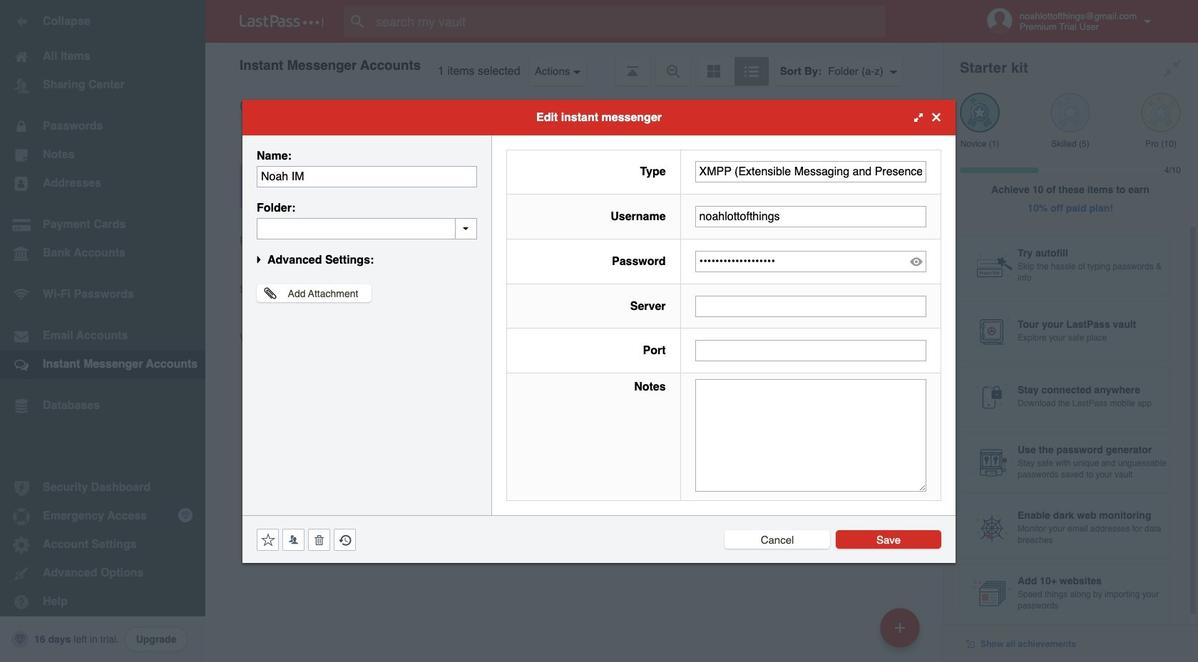 Task type: locate. For each thing, give the bounding box(es) containing it.
dialog
[[243, 100, 956, 563]]

None text field
[[695, 341, 927, 362], [695, 380, 927, 492], [695, 341, 927, 362], [695, 380, 927, 492]]

None password field
[[695, 251, 927, 272]]

None text field
[[695, 162, 927, 183], [257, 166, 477, 187], [695, 206, 927, 228], [257, 218, 477, 239], [695, 296, 927, 317], [695, 162, 927, 183], [257, 166, 477, 187], [695, 206, 927, 228], [257, 218, 477, 239], [695, 296, 927, 317]]

search my vault text field
[[344, 6, 914, 37]]

Search search field
[[344, 6, 914, 37]]

new item navigation
[[876, 604, 929, 663]]



Task type: describe. For each thing, give the bounding box(es) containing it.
new item image
[[895, 623, 905, 633]]

vault options navigation
[[205, 43, 943, 86]]

lastpass image
[[240, 15, 324, 28]]

main navigation navigation
[[0, 0, 205, 663]]



